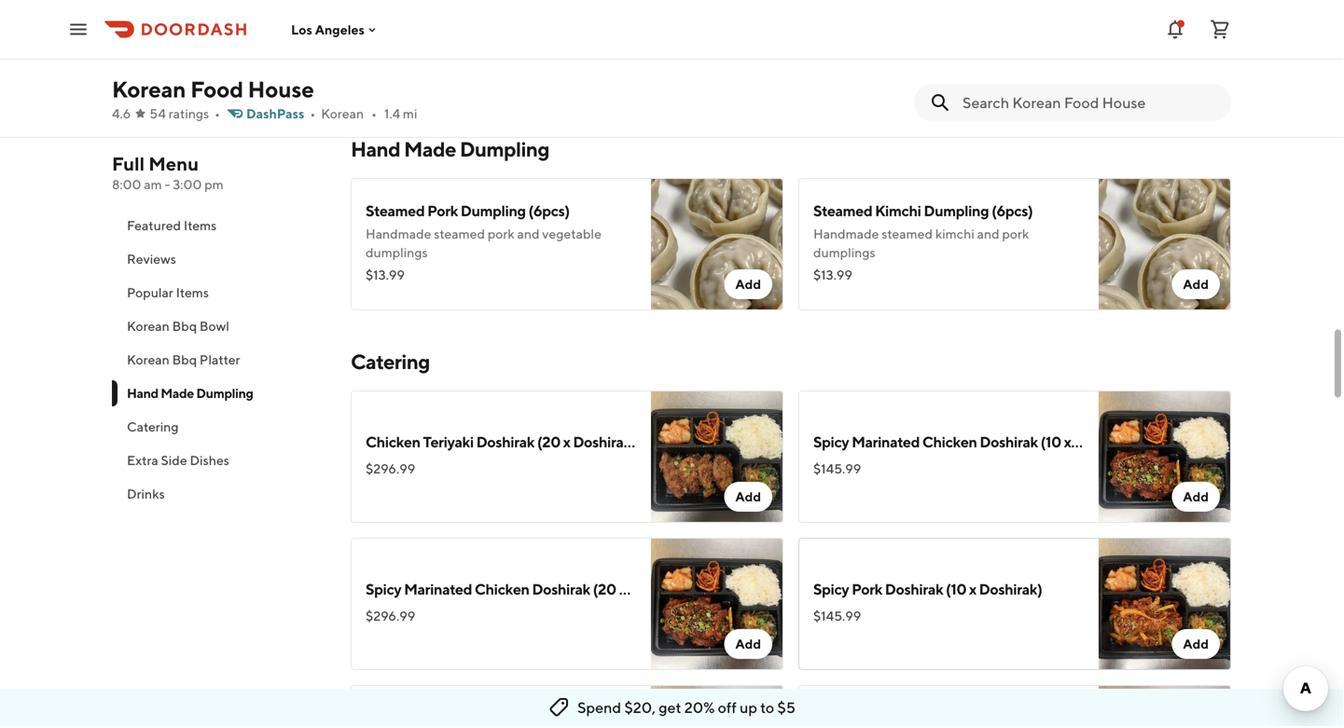 Task type: vqa. For each thing, say whether or not it's contained in the screenshot.
the Spicy Marinated Chicken Doshirak (20 x Doshirak)
yes



Task type: describe. For each thing, give the bounding box(es) containing it.
0 horizontal spatial hand
[[127, 386, 158, 401]]

house
[[248, 76, 314, 103]]

pork for spicy
[[852, 581, 882, 598]]

dumpling inside steamed kimchi dumpling (6pcs) handmade steamed kimchi and pork dumplings $13.99
[[924, 202, 989, 220]]

marinated for spicy marinated chicken doshirak (10 x doshirak)
[[852, 433, 920, 451]]

0 vertical spatial catering
[[351, 350, 430, 374]]

20%
[[684, 699, 715, 717]]

of
[[553, 32, 565, 48]]

add button for spicy marinated chicken doshirak (10 x doshirak)
[[1172, 482, 1220, 512]]

catering inside catering button
[[127, 419, 179, 435]]

angeles
[[315, 22, 365, 37]]

items for popular items
[[176, 285, 209, 300]]

add button for chicken teriyaki doshirak (20 x doshirak)
[[724, 482, 772, 512]]

korean bbq bowl
[[127, 318, 229, 334]]

spicy marinated chicken doshirak (10 x doshirak)
[[813, 433, 1137, 451]]

kimchi inside steamed kimchi dumpling (6pcs) handmade steamed kimchi and pork dumplings $13.99
[[935, 226, 974, 242]]

food
[[190, 76, 243, 103]]

marinated for spicy marinated chicken doshirak (20 x doshirak)
[[404, 581, 472, 598]]

pick
[[526, 32, 550, 48]]

full menu 8:00 am - 3:00 pm
[[112, 153, 223, 192]]

spicy pork doshirak (20 x doshirak) image
[[651, 685, 783, 727]]

featured items button
[[112, 209, 328, 242]]

$15.99
[[366, 55, 405, 70]]

korean for korean bbq platter
[[127, 352, 170, 367]]

popular items button
[[112, 276, 328, 310]]

spam & egg doshirak image
[[651, 0, 783, 98]]

teriyaki
[[423, 433, 474, 451]]

get
[[659, 699, 681, 717]]

steamed pork dumpling (6pcs) handmade steamed pork and vegetable dumplings $13.99
[[366, 202, 601, 283]]

chicken for spicy marinated chicken doshirak (10 x doshirak)
[[922, 433, 977, 451]]

0 horizontal spatial chicken
[[366, 433, 420, 451]]

egg,
[[565, 14, 590, 29]]

Item Search search field
[[962, 92, 1216, 113]]

$296.99 for spicy
[[366, 609, 415, 624]]

drinks button
[[112, 478, 328, 511]]

steamed pork dumpling (6pcs) image
[[651, 178, 783, 311]]

spicy marinated chicken doshirak (20 x doshirak) image
[[651, 538, 783, 671]]

3:00
[[173, 177, 202, 192]]

korean • 1.4 mi
[[321, 106, 417, 121]]

steamed for steamed kimchi dumpling (6pcs)
[[813, 202, 872, 220]]

54
[[150, 106, 166, 121]]

add button for spicy pork doshirak (10 x doshirak)
[[1172, 630, 1220, 659]]

spicy for spicy pork doshirak (10 x doshirak)
[[813, 581, 849, 598]]

4.6
[[112, 106, 131, 121]]

pork inside steamed kimchi dumpling (6pcs) handmade steamed kimchi and pork dumplings $13.99
[[1002, 226, 1029, 242]]

bbq for bowl
[[172, 318, 197, 334]]

korean for korean • 1.4 mi
[[321, 106, 364, 121]]

dashpass
[[246, 106, 304, 121]]

8:00
[[112, 177, 141, 192]]

$296.99 for chicken
[[366, 461, 415, 477]]

dishes
[[595, 32, 632, 48]]

ratings
[[169, 106, 209, 121]]

• for korean • 1.4 mi
[[371, 106, 377, 121]]

pm
[[204, 177, 223, 192]]

korean food house
[[112, 76, 314, 103]]

1 horizontal spatial hand made dumpling
[[351, 137, 549, 161]]

featured
[[127, 218, 181, 233]]

steamed for steamed pork dumpling (6pcs)
[[366, 202, 425, 220]]

• for dashpass •
[[310, 106, 316, 121]]

(6pcs) for steamed kimchi dumpling (6pcs)
[[991, 202, 1033, 220]]

pork for steamed
[[427, 202, 458, 220]]

spam
[[463, 14, 495, 29]]

los
[[291, 22, 312, 37]]

add for chicken teriyaki doshirak (20 x doshirak)
[[735, 489, 761, 505]]

reviews button
[[112, 242, 328, 276]]

korean bbq bowl button
[[112, 310, 328, 343]]

japchae,
[[366, 32, 415, 48]]

menu
[[148, 153, 199, 175]]

extra
[[127, 453, 158, 468]]

add for spicy marinated chicken doshirak (10 x doshirak)
[[1183, 489, 1209, 505]]

steamed kimchi dumpling (6pcs) handmade steamed kimchi and pork dumplings $13.99
[[813, 202, 1033, 283]]

pork inside the steamed pork dumpling (6pcs) handmade steamed pork and vegetable dumplings $13.99
[[488, 226, 515, 242]]

los angeles button
[[291, 22, 379, 37]]

bowl
[[199, 318, 229, 334]]

popular
[[127, 285, 173, 300]]

1 vertical spatial (10
[[946, 581, 966, 598]]

steamed kimchi dumpling (6pcs) image
[[1099, 178, 1231, 311]]

add button for spicy marinated chicken doshirak (20 x doshirak)
[[724, 630, 772, 659]]



Task type: locate. For each thing, give the bounding box(es) containing it.
and
[[460, 32, 482, 48], [517, 226, 540, 242], [977, 226, 999, 242]]

fried up 'pick'
[[535, 14, 562, 29]]

2 handmade from the left
[[813, 226, 879, 242]]

featured items
[[127, 218, 217, 233]]

0 vertical spatial pork
[[427, 202, 458, 220]]

$13.99
[[366, 267, 405, 283], [813, 267, 852, 283]]

2 $145.99 from the top
[[813, 609, 861, 624]]

am
[[144, 177, 162, 192]]

1 handmade from the left
[[366, 226, 431, 242]]

0 vertical spatial made
[[404, 137, 456, 161]]

0 vertical spatial hand
[[351, 137, 400, 161]]

dumplings inside steamed kimchi dumpling (6pcs) handmade steamed kimchi and pork dumplings $13.99
[[813, 245, 875, 260]]

2 pork from the left
[[1002, 226, 1029, 242]]

pork inside the steamed pork dumpling (6pcs) handmade steamed pork and vegetable dumplings $13.99
[[427, 202, 458, 220]]

full
[[112, 153, 145, 175]]

handmade for pork
[[366, 226, 431, 242]]

1 vertical spatial catering
[[127, 419, 179, 435]]

off
[[718, 699, 737, 717]]

made down korean bbq platter on the left of page
[[161, 386, 194, 401]]

add for spicy marinated chicken doshirak (20 x doshirak)
[[735, 637, 761, 652]]

1 • from the left
[[215, 106, 220, 121]]

-
[[165, 177, 170, 192]]

0 horizontal spatial marinated
[[404, 581, 472, 598]]

korean
[[112, 76, 186, 103], [321, 106, 364, 121], [127, 318, 170, 334], [127, 352, 170, 367]]

1 horizontal spatial pork
[[1002, 226, 1029, 242]]

$296.99
[[366, 461, 415, 477], [366, 609, 415, 624]]

• left 1.4 on the left top of page
[[371, 106, 377, 121]]

side
[[568, 32, 592, 48]]

vegetable
[[542, 226, 601, 242]]

2 • from the left
[[310, 106, 316, 121]]

korean inside button
[[127, 318, 170, 334]]

dumpling inside the steamed pork dumpling (6pcs) handmade steamed pork and vegetable dumplings $13.99
[[461, 202, 526, 220]]

spicy
[[813, 433, 849, 451], [366, 581, 401, 598], [813, 581, 849, 598]]

1 vertical spatial hand made dumpling
[[127, 386, 253, 401]]

0 horizontal spatial steamed
[[366, 202, 425, 220]]

kimchi
[[418, 32, 457, 48], [935, 226, 974, 242]]

pork
[[488, 226, 515, 242], [1002, 226, 1029, 242]]

made
[[404, 137, 456, 161], [161, 386, 194, 401]]

bbq down korean bbq bowl at the left
[[172, 352, 197, 367]]

2 (6pcs) from the left
[[991, 202, 1033, 220]]

hand made dumpling down korean bbq platter on the left of page
[[127, 386, 253, 401]]

1 vertical spatial (20
[[593, 581, 616, 598]]

1 horizontal spatial pork
[[852, 581, 882, 598]]

1 steamed from the left
[[366, 202, 425, 220]]

1 pork from the left
[[488, 226, 515, 242]]

(6pcs) inside the steamed pork dumpling (6pcs) handmade steamed pork and vegetable dumplings $13.99
[[528, 202, 570, 220]]

$145.99 for pork
[[813, 609, 861, 624]]

items inside 'button'
[[184, 218, 217, 233]]

1 horizontal spatial hand
[[351, 137, 400, 161]]

0 items, open order cart image
[[1209, 18, 1231, 41]]

spicy pork doshirak (10 x doshirak) image
[[1099, 538, 1231, 671]]

0 horizontal spatial fried
[[433, 14, 461, 29]]

$145.99
[[813, 461, 861, 477], [813, 609, 861, 624]]

dumpling
[[460, 137, 549, 161], [461, 202, 526, 220], [924, 202, 989, 220], [196, 386, 253, 401]]

0 horizontal spatial and
[[460, 32, 482, 48]]

2 horizontal spatial and
[[977, 226, 999, 242]]

platter
[[199, 352, 240, 367]]

1 steamed from the left
[[434, 226, 485, 242]]

1 horizontal spatial chicken
[[475, 581, 529, 598]]

1 $13.99 from the left
[[366, 267, 405, 283]]

0 horizontal spatial catering
[[127, 419, 179, 435]]

1 vertical spatial items
[[176, 285, 209, 300]]

dashpass •
[[246, 106, 316, 121]]

bbq for platter
[[172, 352, 197, 367]]

korean for korean food house
[[112, 76, 186, 103]]

korean down 'popular'
[[127, 318, 170, 334]]

$20,
[[624, 699, 656, 717]]

2 fried from the left
[[535, 14, 562, 29]]

1.4
[[384, 106, 400, 121]]

0 horizontal spatial steamed
[[434, 226, 485, 242]]

0 vertical spatial items
[[184, 218, 217, 233]]

0 horizontal spatial (10
[[946, 581, 966, 598]]

(6pc),
[[497, 14, 532, 29]]

up
[[740, 699, 757, 717]]

fried right rice,
[[433, 14, 461, 29]]

bbq left bowl
[[172, 318, 197, 334]]

items up reviews button
[[184, 218, 217, 233]]

1 horizontal spatial steamed
[[813, 202, 872, 220]]

spicy pork doshirak (10 x doshirak)
[[813, 581, 1042, 598]]

korean for korean bbq bowl
[[127, 318, 170, 334]]

doshirak
[[476, 433, 534, 451], [980, 433, 1038, 451], [532, 581, 590, 598], [885, 581, 943, 598]]

chicken for spicy marinated chicken doshirak (20 x doshirak)
[[475, 581, 529, 598]]

1 $145.99 from the top
[[813, 461, 861, 477]]

add
[[735, 277, 761, 292], [1183, 277, 1209, 292], [735, 489, 761, 505], [1183, 489, 1209, 505], [735, 637, 761, 652], [1183, 637, 1209, 652]]

steamed inside the steamed pork dumpling (6pcs) handmade steamed pork and vegetable dumplings $13.99
[[434, 226, 485, 242]]

1 vertical spatial made
[[161, 386, 194, 401]]

add for spicy pork doshirak (10 x doshirak)
[[1183, 637, 1209, 652]]

korean bbq platter
[[127, 352, 240, 367]]

(6pcs) for steamed pork dumpling (6pcs)
[[528, 202, 570, 220]]

steamed
[[366, 202, 425, 220], [813, 202, 872, 220]]

1 vertical spatial pork
[[852, 581, 882, 598]]

to
[[760, 699, 774, 717]]

• down food
[[215, 106, 220, 121]]

side
[[161, 453, 187, 468]]

1 horizontal spatial marinated
[[852, 433, 920, 451]]

hand down korean bbq platter on the left of page
[[127, 386, 158, 401]]

hand made dumpling down mi
[[351, 137, 549, 161]]

1 horizontal spatial catering
[[351, 350, 430, 374]]

notification bell image
[[1164, 18, 1186, 41]]

bbq inside korean bbq bowl button
[[172, 318, 197, 334]]

2 bbq from the top
[[172, 352, 197, 367]]

white
[[366, 14, 403, 29]]

chicken teriyaki doshirak (20 x doshirak) image
[[651, 391, 783, 523]]

0 horizontal spatial $13.99
[[366, 267, 405, 283]]

1 vertical spatial $296.99
[[366, 609, 415, 624]]

1 horizontal spatial dumplings
[[813, 245, 875, 260]]

kimchi inside white rice, fried spam (6pc), fried egg, japchae, kimchi and chef's pick of side dishes $15.99
[[418, 32, 457, 48]]

$145.99 for marinated
[[813, 461, 861, 477]]

reviews
[[127, 251, 176, 267]]

and inside steamed kimchi dumpling (6pcs) handmade steamed kimchi and pork dumplings $13.99
[[977, 226, 999, 242]]

spicy for spicy marinated chicken doshirak (10 x doshirak)
[[813, 433, 849, 451]]

1 dumplings from the left
[[366, 245, 428, 260]]

0 horizontal spatial •
[[215, 106, 220, 121]]

and for steamed pork dumpling (6pcs)
[[517, 226, 540, 242]]

white rice, fried spam (6pc), fried egg, japchae, kimchi and chef's pick of side dishes $15.99
[[366, 14, 632, 70]]

(6pcs)
[[528, 202, 570, 220], [991, 202, 1033, 220]]

0 horizontal spatial made
[[161, 386, 194, 401]]

doshirak)
[[573, 433, 636, 451], [1074, 433, 1137, 451], [629, 581, 692, 598], [979, 581, 1042, 598]]

spend $20, get 20% off up to $5
[[577, 699, 795, 717]]

korean bbq platter button
[[112, 343, 328, 377]]

steamed
[[434, 226, 485, 242], [882, 226, 933, 242]]

1 fried from the left
[[433, 14, 461, 29]]

(6pcs) inside steamed kimchi dumpling (6pcs) handmade steamed kimchi and pork dumplings $13.99
[[991, 202, 1033, 220]]

0 horizontal spatial pork
[[427, 202, 458, 220]]

1 horizontal spatial handmade
[[813, 226, 879, 242]]

bulgogi doshirak (10 x doshirak) image
[[1099, 685, 1231, 727]]

spend
[[577, 699, 621, 717]]

steamed inside steamed kimchi dumpling (6pcs) handmade steamed kimchi and pork dumplings $13.99
[[813, 202, 872, 220]]

1 $296.99 from the top
[[366, 461, 415, 477]]

spicy marinated chicken doshirak (10 x doshirak) image
[[1099, 391, 1231, 523]]

1 horizontal spatial fried
[[535, 14, 562, 29]]

made down mi
[[404, 137, 456, 161]]

0 horizontal spatial (6pcs)
[[528, 202, 570, 220]]

spicy for spicy marinated chicken doshirak (20 x doshirak)
[[366, 581, 401, 598]]

1 horizontal spatial •
[[310, 106, 316, 121]]

1 (6pcs) from the left
[[528, 202, 570, 220]]

bbq inside the korean bbq platter button
[[172, 352, 197, 367]]

steamed for pork
[[434, 226, 485, 242]]

0 vertical spatial marinated
[[852, 433, 920, 451]]

extra side dishes
[[127, 453, 229, 468]]

popular items
[[127, 285, 209, 300]]

1 vertical spatial kimchi
[[935, 226, 974, 242]]

and inside the steamed pork dumpling (6pcs) handmade steamed pork and vegetable dumplings $13.99
[[517, 226, 540, 242]]

1 horizontal spatial (10
[[1041, 433, 1061, 451]]

0 horizontal spatial (20
[[537, 433, 561, 451]]

(20
[[537, 433, 561, 451], [593, 581, 616, 598]]

$5
[[777, 699, 795, 717]]

0 horizontal spatial dumplings
[[366, 245, 428, 260]]

korean inside button
[[127, 352, 170, 367]]

rice,
[[405, 14, 430, 29]]

handmade inside steamed kimchi dumpling (6pcs) handmade steamed kimchi and pork dumplings $13.99
[[813, 226, 879, 242]]

and for steamed kimchi dumpling (6pcs)
[[977, 226, 999, 242]]

0 horizontal spatial kimchi
[[418, 32, 457, 48]]

2 dumplings from the left
[[813, 245, 875, 260]]

54 ratings •
[[150, 106, 220, 121]]

steamed inside steamed kimchi dumpling (6pcs) handmade steamed kimchi and pork dumplings $13.99
[[882, 226, 933, 242]]

chef's
[[485, 32, 523, 48]]

pork
[[427, 202, 458, 220], [852, 581, 882, 598]]

dishes
[[190, 453, 229, 468]]

0 vertical spatial hand made dumpling
[[351, 137, 549, 161]]

0 horizontal spatial hand made dumpling
[[127, 386, 253, 401]]

0 vertical spatial (10
[[1041, 433, 1061, 451]]

steamed inside the steamed pork dumpling (6pcs) handmade steamed pork and vegetable dumplings $13.99
[[366, 202, 425, 220]]

2 horizontal spatial •
[[371, 106, 377, 121]]

dumplings for kimchi
[[813, 245, 875, 260]]

• right dashpass
[[310, 106, 316, 121]]

0 horizontal spatial handmade
[[366, 226, 431, 242]]

$13.99 for steamed pork dumpling (6pcs)
[[366, 267, 405, 283]]

1 vertical spatial marinated
[[404, 581, 472, 598]]

marinated
[[852, 433, 920, 451], [404, 581, 472, 598]]

1 horizontal spatial (20
[[593, 581, 616, 598]]

1 horizontal spatial steamed
[[882, 226, 933, 242]]

catering button
[[112, 410, 328, 444]]

1 bbq from the top
[[172, 318, 197, 334]]

0 vertical spatial $145.99
[[813, 461, 861, 477]]

korean down korean bbq bowl at the left
[[127, 352, 170, 367]]

$13.99 for steamed kimchi dumpling (6pcs)
[[813, 267, 852, 283]]

$13.99 inside the steamed pork dumpling (6pcs) handmade steamed pork and vegetable dumplings $13.99
[[366, 267, 405, 283]]

hand
[[351, 137, 400, 161], [127, 386, 158, 401]]

items for featured items
[[184, 218, 217, 233]]

•
[[215, 106, 220, 121], [310, 106, 316, 121], [371, 106, 377, 121]]

1 horizontal spatial made
[[404, 137, 456, 161]]

1 horizontal spatial kimchi
[[935, 226, 974, 242]]

2 $13.99 from the left
[[813, 267, 852, 283]]

los angeles
[[291, 22, 365, 37]]

0 vertical spatial $296.99
[[366, 461, 415, 477]]

0 vertical spatial kimchi
[[418, 32, 457, 48]]

hand down korean • 1.4 mi on the top of the page
[[351, 137, 400, 161]]

0 vertical spatial (20
[[537, 433, 561, 451]]

1 vertical spatial bbq
[[172, 352, 197, 367]]

open menu image
[[67, 18, 90, 41]]

korean left 1.4 on the left top of page
[[321, 106, 364, 121]]

items
[[184, 218, 217, 233], [176, 285, 209, 300]]

spicy marinated chicken doshirak (20 x doshirak)
[[366, 581, 692, 598]]

kimchi
[[875, 202, 921, 220]]

handmade inside the steamed pork dumpling (6pcs) handmade steamed pork and vegetable dumplings $13.99
[[366, 226, 431, 242]]

1 horizontal spatial $13.99
[[813, 267, 852, 283]]

1 vertical spatial $145.99
[[813, 609, 861, 624]]

and inside white rice, fried spam (6pc), fried egg, japchae, kimchi and chef's pick of side dishes $15.99
[[460, 32, 482, 48]]

0 vertical spatial bbq
[[172, 318, 197, 334]]

dumplings for pork
[[366, 245, 428, 260]]

korean up the 54
[[112, 76, 186, 103]]

catering
[[351, 350, 430, 374], [127, 419, 179, 435]]

(10
[[1041, 433, 1061, 451], [946, 581, 966, 598]]

handmade
[[366, 226, 431, 242], [813, 226, 879, 242]]

2 horizontal spatial chicken
[[922, 433, 977, 451]]

$13.99 inside steamed kimchi dumpling (6pcs) handmade steamed kimchi and pork dumplings $13.99
[[813, 267, 852, 283]]

1 vertical spatial hand
[[127, 386, 158, 401]]

items up korean bbq bowl at the left
[[176, 285, 209, 300]]

chicken teriyaki doshirak (20 x doshirak)
[[366, 433, 636, 451]]

steamed for kimchi
[[882, 226, 933, 242]]

drinks
[[127, 486, 165, 502]]

2 steamed from the left
[[882, 226, 933, 242]]

2 $296.99 from the top
[[366, 609, 415, 624]]

bbq
[[172, 318, 197, 334], [172, 352, 197, 367]]

extra side dishes button
[[112, 444, 328, 478]]

1 horizontal spatial and
[[517, 226, 540, 242]]

0 horizontal spatial pork
[[488, 226, 515, 242]]

handmade for kimchi
[[813, 226, 879, 242]]

2 steamed from the left
[[813, 202, 872, 220]]

1 horizontal spatial (6pcs)
[[991, 202, 1033, 220]]

3 • from the left
[[371, 106, 377, 121]]

chicken
[[366, 433, 420, 451], [922, 433, 977, 451], [475, 581, 529, 598]]

dumplings inside the steamed pork dumpling (6pcs) handmade steamed pork and vegetable dumplings $13.99
[[366, 245, 428, 260]]

mi
[[403, 106, 417, 121]]

fried
[[433, 14, 461, 29], [535, 14, 562, 29]]

items inside button
[[176, 285, 209, 300]]



